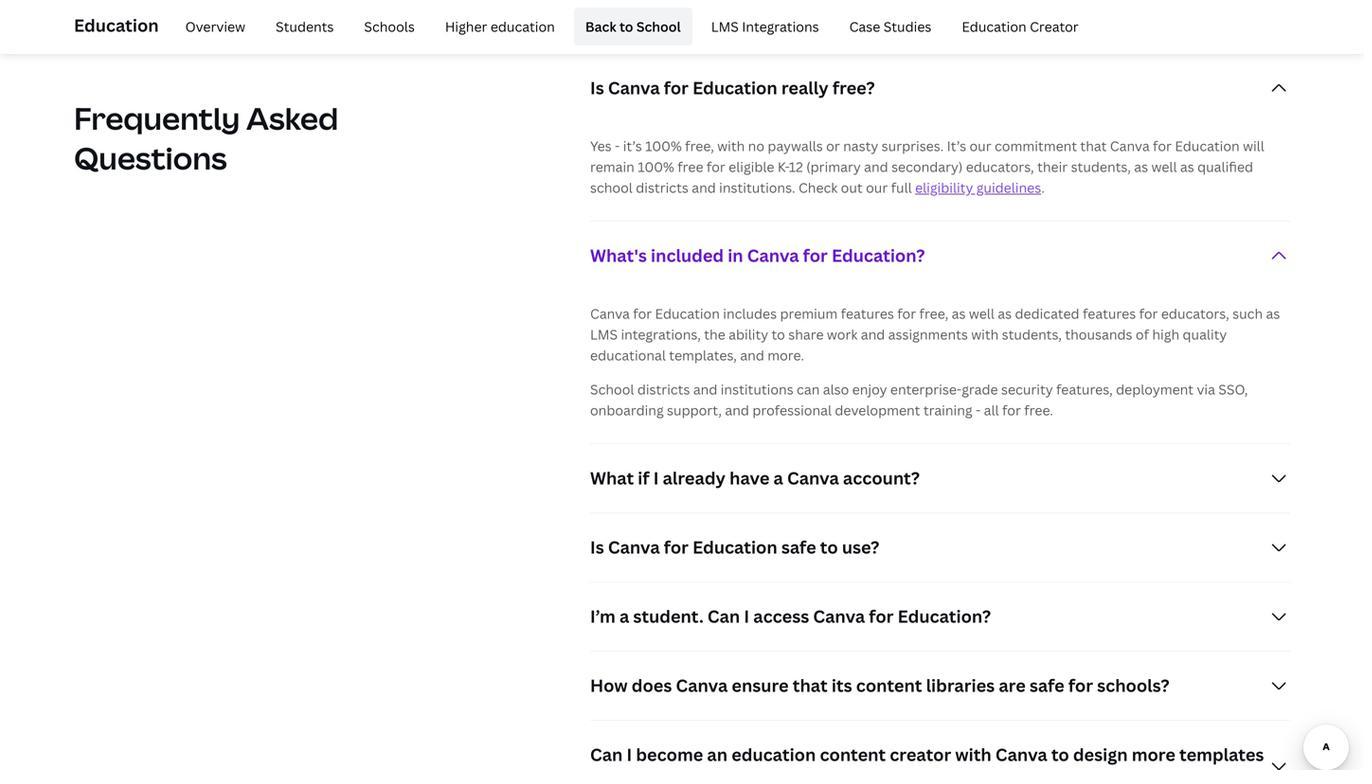 Task type: vqa. For each thing, say whether or not it's contained in the screenshot.
'Education' inside the yes - it's 100% free, with no paywalls or nasty surprises. it's our commitment that canva for education will remain 100% free for eligible k-12 (primary and secondary) educators, their students, as well as qualified school districts and institutions. check out our full
yes



Task type: describe. For each thing, give the bounding box(es) containing it.
education inside canva for education includes premium features for free, as well as dedicated features for educators, such as lms integrations, the ability to share work and assignments with students, thousands of high quality educational templates, and more.
[[655, 305, 720, 323]]

ensure
[[732, 674, 789, 697]]

for inside 'dropdown button'
[[869, 605, 894, 628]]

case studies
[[850, 18, 932, 36]]

case studies link
[[838, 8, 943, 45]]

full
[[891, 179, 912, 197]]

have
[[730, 467, 770, 490]]

sso,
[[1219, 380, 1248, 398]]

commitment
[[995, 137, 1077, 155]]

and down ability
[[740, 346, 764, 364]]

1 vertical spatial 100%
[[638, 158, 674, 176]]

canva right does in the left of the page
[[676, 674, 728, 697]]

education inside "link"
[[962, 18, 1027, 36]]

schools
[[364, 18, 415, 36]]

support,
[[667, 401, 722, 419]]

paywalls
[[768, 137, 823, 155]]

high
[[1153, 325, 1180, 343]]

how does canva ensure that its content libraries are safe for schools?
[[590, 674, 1170, 697]]

0 vertical spatial 100%
[[645, 137, 682, 155]]

1 horizontal spatial i
[[654, 467, 659, 490]]

of
[[1136, 325, 1149, 343]]

secondary)
[[892, 158, 963, 176]]

for inside school districts and institutions can also enjoy enterprise-grade security features, deployment via sso, onboarding support, and professional development training - all for free.
[[1002, 401, 1021, 419]]

what's included in canva for education? button
[[590, 222, 1290, 290]]

safe inside dropdown button
[[781, 536, 816, 559]]

included
[[651, 244, 724, 267]]

for inside dropdown button
[[803, 244, 828, 267]]

canva inside dropdown button
[[608, 536, 660, 559]]

can
[[797, 380, 820, 398]]

quality
[[1183, 325, 1227, 343]]

to inside dropdown button
[[820, 536, 838, 559]]

what
[[590, 467, 634, 490]]

education inside "menu bar"
[[491, 18, 555, 36]]

school districts and institutions can also enjoy enterprise-grade security features, deployment via sso, onboarding support, and professional development training - all for free.
[[590, 380, 1248, 419]]

canva inside can i become an education content creator with canva to design more templates for my fellow teachers?
[[996, 743, 1048, 766]]

free, inside canva for education includes premium features for free, as well as dedicated features for educators, such as lms integrations, the ability to share work and assignments with students, thousands of high quality educational templates, and more.
[[920, 305, 949, 323]]

is for is canva for education safe to use?
[[590, 536, 604, 559]]

education inside dropdown button
[[693, 536, 778, 559]]

i'm a student. can i access canva for education? button
[[590, 583, 1290, 651]]

safe inside dropdown button
[[1030, 674, 1065, 697]]

guidelines
[[977, 179, 1041, 197]]

templates,
[[669, 346, 737, 364]]

features,
[[1056, 380, 1113, 398]]

that inside yes - it's 100% free, with no paywalls or nasty surprises. it's our commitment that canva for education will remain 100% free for eligible k-12 (primary and secondary) educators, their students, as well as qualified school districts and institutions. check out our full
[[1081, 137, 1107, 155]]

overview link
[[174, 8, 257, 45]]

education creator
[[962, 18, 1079, 36]]

canva up it's
[[608, 76, 660, 99]]

back to school link
[[574, 8, 692, 45]]

school
[[590, 179, 633, 197]]

it's
[[623, 137, 642, 155]]

1 features from the left
[[841, 305, 894, 323]]

for up of at the right of page
[[1139, 305, 1158, 323]]

more
[[1132, 743, 1176, 766]]

training
[[924, 401, 973, 419]]

menu bar containing overview
[[166, 8, 1090, 45]]

is canva for education safe to use?
[[590, 536, 880, 559]]

check
[[799, 179, 838, 197]]

education creator link
[[951, 8, 1090, 45]]

will
[[1243, 137, 1265, 155]]

(primary
[[806, 158, 861, 176]]

k-
[[778, 158, 789, 176]]

thousands
[[1065, 325, 1133, 343]]

such
[[1233, 305, 1263, 323]]

how does canva ensure that its content libraries are safe for schools? button
[[590, 652, 1290, 720]]

education inside yes - it's 100% free, with no paywalls or nasty surprises. it's our commitment that canva for education will remain 100% free for eligible k-12 (primary and secondary) educators, their students, as well as qualified school districts and institutions. check out our full
[[1175, 137, 1240, 155]]

enterprise-
[[891, 380, 962, 398]]

canva inside dropdown button
[[747, 244, 799, 267]]

via
[[1197, 380, 1216, 398]]

canva right have
[[787, 467, 839, 490]]

educators, inside yes - it's 100% free, with no paywalls or nasty surprises. it's our commitment that canva for education will remain 100% free for eligible k-12 (primary and secondary) educators, their students, as well as qualified school districts and institutions. check out our full
[[966, 158, 1034, 176]]

yes - it's 100% free, with no paywalls or nasty surprises. it's our commitment that canva for education will remain 100% free for eligible k-12 (primary and secondary) educators, their students, as well as qualified school districts and institutions. check out our full
[[590, 137, 1265, 197]]

students, inside yes - it's 100% free, with no paywalls or nasty surprises. it's our commitment that canva for education will remain 100% free for eligible k-12 (primary and secondary) educators, their students, as well as qualified school districts and institutions. check out our full
[[1071, 158, 1131, 176]]

qualified
[[1198, 158, 1254, 176]]

does
[[632, 674, 672, 697]]

frequently asked questions
[[74, 98, 338, 179]]

what if i already have a canva account? button
[[590, 444, 1290, 513]]

education? inside 'dropdown button'
[[898, 605, 991, 628]]

integrations,
[[621, 325, 701, 343]]

yes
[[590, 137, 612, 155]]

for left will
[[1153, 137, 1172, 155]]

back
[[585, 18, 617, 36]]

to inside can i become an education content creator with canva to design more templates for my fellow teachers?
[[1052, 743, 1069, 766]]

nasty
[[843, 137, 879, 155]]

includes
[[723, 305, 777, 323]]

their
[[1038, 158, 1068, 176]]

and down nasty
[[864, 158, 888, 176]]

integrations
[[742, 18, 819, 36]]

the
[[704, 325, 726, 343]]

security
[[1001, 380, 1053, 398]]

work
[[827, 325, 858, 343]]

.
[[1041, 179, 1045, 197]]

access
[[753, 605, 809, 628]]

lms inside "menu bar"
[[711, 18, 739, 36]]

deployment
[[1116, 380, 1194, 398]]

lms inside canva for education includes premium features for free, as well as dedicated features for educators, such as lms integrations, the ability to share work and assignments with students, thousands of high quality educational templates, and more.
[[590, 325, 618, 343]]

templates
[[1180, 743, 1264, 766]]

premium
[[780, 305, 838, 323]]

canva inside canva for education includes premium features for free, as well as dedicated features for educators, such as lms integrations, the ability to share work and assignments with students, thousands of high quality educational templates, and more.
[[590, 305, 630, 323]]

0 vertical spatial content
[[856, 674, 922, 697]]

asked
[[246, 98, 338, 139]]

free.
[[1024, 401, 1054, 419]]

to inside "menu bar"
[[620, 18, 633, 36]]

education inside dropdown button
[[693, 76, 778, 99]]

ability
[[729, 325, 769, 343]]

studies
[[884, 18, 932, 36]]

institutions.
[[719, 179, 795, 197]]

can i become an education content creator with canva to design more templates for my fellow teachers? button
[[590, 721, 1290, 770]]

enjoy
[[852, 380, 887, 398]]



Task type: locate. For each thing, give the bounding box(es) containing it.
1 horizontal spatial education
[[732, 743, 816, 766]]

what if i already have a canva account?
[[590, 467, 920, 490]]

2 is from the top
[[590, 536, 604, 559]]

0 vertical spatial -
[[615, 137, 620, 155]]

1 vertical spatial that
[[793, 674, 828, 697]]

for left my
[[590, 766, 615, 770]]

students, right "their"
[[1071, 158, 1131, 176]]

- left all
[[976, 401, 981, 419]]

onboarding
[[590, 401, 664, 419]]

account?
[[843, 467, 920, 490]]

0 vertical spatial school
[[637, 18, 681, 36]]

educators, inside canva for education includes premium features for free, as well as dedicated features for educators, such as lms integrations, the ability to share work and assignments with students, thousands of high quality educational templates, and more.
[[1161, 305, 1230, 323]]

its
[[832, 674, 852, 697]]

1 vertical spatial safe
[[1030, 674, 1065, 697]]

education right "higher" at left
[[491, 18, 555, 36]]

case
[[850, 18, 881, 36]]

free, up assignments
[[920, 305, 949, 323]]

2 vertical spatial i
[[627, 743, 632, 766]]

lms
[[711, 18, 739, 36], [590, 325, 618, 343]]

educators, up quality
[[1161, 305, 1230, 323]]

1 vertical spatial with
[[971, 325, 999, 343]]

higher
[[445, 18, 487, 36]]

canva up the educational
[[590, 305, 630, 323]]

back to school
[[585, 18, 681, 36]]

districts inside yes - it's 100% free, with no paywalls or nasty surprises. it's our commitment that canva for education will remain 100% free for eligible k-12 (primary and secondary) educators, their students, as well as qualified school districts and institutions. check out our full
[[636, 179, 689, 197]]

that right commitment
[[1081, 137, 1107, 155]]

school inside "menu bar"
[[637, 18, 681, 36]]

libraries
[[926, 674, 995, 697]]

1 vertical spatial i
[[744, 605, 750, 628]]

education? down full
[[832, 244, 925, 267]]

institutions
[[721, 380, 794, 398]]

lms up the educational
[[590, 325, 618, 343]]

with inside canva for education includes premium features for free, as well as dedicated features for educators, such as lms integrations, the ability to share work and assignments with students, thousands of high quality educational templates, and more.
[[971, 325, 999, 343]]

2 horizontal spatial i
[[744, 605, 750, 628]]

frequently
[[74, 98, 240, 139]]

0 vertical spatial with
[[717, 137, 745, 155]]

is inside dropdown button
[[590, 76, 604, 99]]

what's
[[590, 244, 647, 267]]

educators, up guidelines
[[966, 158, 1034, 176]]

for inside dropdown button
[[664, 536, 689, 559]]

it's
[[947, 137, 967, 155]]

to left use?
[[820, 536, 838, 559]]

for right all
[[1002, 401, 1021, 419]]

really
[[781, 76, 829, 99]]

for
[[664, 76, 689, 99], [1153, 137, 1172, 155], [707, 158, 726, 176], [803, 244, 828, 267], [633, 305, 652, 323], [897, 305, 916, 323], [1139, 305, 1158, 323], [1002, 401, 1021, 419], [664, 536, 689, 559], [869, 605, 894, 628], [1069, 674, 1093, 697], [590, 766, 615, 770]]

- inside yes - it's 100% free, with no paywalls or nasty surprises. it's our commitment that canva for education will remain 100% free for eligible k-12 (primary and secondary) educators, their students, as well as qualified school districts and institutions. check out our full
[[615, 137, 620, 155]]

0 horizontal spatial education
[[491, 18, 555, 36]]

with left no
[[717, 137, 745, 155]]

that
[[1081, 137, 1107, 155], [793, 674, 828, 697]]

100% right it's
[[645, 137, 682, 155]]

how
[[590, 674, 628, 697]]

students, inside canva for education includes premium features for free, as well as dedicated features for educators, such as lms integrations, the ability to share work and assignments with students, thousands of high quality educational templates, and more.
[[1002, 325, 1062, 343]]

can inside can i become an education content creator with canva to design more templates for my fellow teachers?
[[590, 743, 623, 766]]

1 vertical spatial school
[[590, 380, 634, 398]]

creator
[[890, 743, 952, 766]]

grade
[[962, 380, 998, 398]]

1 horizontal spatial educators,
[[1161, 305, 1230, 323]]

1 horizontal spatial lms
[[711, 18, 739, 36]]

0 vertical spatial students,
[[1071, 158, 1131, 176]]

an
[[707, 743, 728, 766]]

that left its
[[793, 674, 828, 697]]

1 horizontal spatial a
[[774, 467, 783, 490]]

questions
[[74, 137, 227, 179]]

content inside can i become an education content creator with canva to design more templates for my fellow teachers?
[[820, 743, 886, 766]]

0 vertical spatial lms
[[711, 18, 739, 36]]

1 horizontal spatial features
[[1083, 305, 1136, 323]]

educators,
[[966, 158, 1034, 176], [1161, 305, 1230, 323]]

0 vertical spatial i
[[654, 467, 659, 490]]

overview
[[185, 18, 245, 36]]

districts down free
[[636, 179, 689, 197]]

1 vertical spatial is
[[590, 536, 604, 559]]

a inside dropdown button
[[774, 467, 783, 490]]

teachers?
[[704, 766, 785, 770]]

0 vertical spatial a
[[774, 467, 783, 490]]

1 vertical spatial -
[[976, 401, 981, 419]]

content
[[856, 674, 922, 697], [820, 743, 886, 766]]

surprises.
[[882, 137, 944, 155]]

well left dedicated
[[969, 305, 995, 323]]

education?
[[832, 244, 925, 267], [898, 605, 991, 628]]

districts up the support,
[[637, 380, 690, 398]]

2 vertical spatial with
[[955, 743, 992, 766]]

canva right access
[[813, 605, 865, 628]]

-
[[615, 137, 620, 155], [976, 401, 981, 419]]

0 horizontal spatial a
[[620, 605, 629, 628]]

with inside can i become an education content creator with canva to design more templates for my fellow teachers?
[[955, 743, 992, 766]]

no
[[748, 137, 765, 155]]

i'm
[[590, 605, 616, 628]]

0 horizontal spatial school
[[590, 380, 634, 398]]

free, inside yes - it's 100% free, with no paywalls or nasty surprises. it's our commitment that canva for education will remain 100% free for eligible k-12 (primary and secondary) educators, their students, as well as qualified school districts and institutions. check out our full
[[685, 137, 714, 155]]

school up the onboarding
[[590, 380, 634, 398]]

higher education
[[445, 18, 555, 36]]

0 vertical spatial free,
[[685, 137, 714, 155]]

features up thousands
[[1083, 305, 1136, 323]]

0 vertical spatial educators,
[[966, 158, 1034, 176]]

is
[[590, 76, 604, 99], [590, 536, 604, 559]]

school inside school districts and institutions can also enjoy enterprise-grade security features, deployment via sso, onboarding support, and professional development training - all for free.
[[590, 380, 634, 398]]

0 vertical spatial safe
[[781, 536, 816, 559]]

with right creator
[[955, 743, 992, 766]]

student.
[[633, 605, 704, 628]]

0 horizontal spatial safe
[[781, 536, 816, 559]]

1 horizontal spatial well
[[1152, 158, 1177, 176]]

is for is canva for education really free?
[[590, 76, 604, 99]]

districts inside school districts and institutions can also enjoy enterprise-grade security features, deployment via sso, onboarding support, and professional development training - all for free.
[[637, 380, 690, 398]]

remain
[[590, 158, 635, 176]]

for right free
[[707, 158, 726, 176]]

can i become an education content creator with canva to design more templates for my fellow teachers?
[[590, 743, 1264, 770]]

is up i'm
[[590, 536, 604, 559]]

well
[[1152, 158, 1177, 176], [969, 305, 995, 323]]

assignments
[[888, 325, 968, 343]]

education? down is canva for education safe to use? dropdown button
[[898, 605, 991, 628]]

a right i'm
[[620, 605, 629, 628]]

students, down dedicated
[[1002, 325, 1062, 343]]

0 horizontal spatial that
[[793, 674, 828, 697]]

is canva for education really free? button
[[590, 54, 1290, 122]]

1 vertical spatial can
[[590, 743, 623, 766]]

1 horizontal spatial safe
[[1030, 674, 1065, 697]]

0 vertical spatial that
[[1081, 137, 1107, 155]]

for up premium
[[803, 244, 828, 267]]

i inside can i become an education content creator with canva to design more templates for my fellow teachers?
[[627, 743, 632, 766]]

0 horizontal spatial our
[[866, 179, 888, 197]]

0 vertical spatial districts
[[636, 179, 689, 197]]

0 vertical spatial education
[[491, 18, 555, 36]]

that inside how does canva ensure that its content libraries are safe for schools? dropdown button
[[793, 674, 828, 697]]

eligibility guidelines link
[[915, 179, 1041, 197]]

educational
[[590, 346, 666, 364]]

1 horizontal spatial school
[[637, 18, 681, 36]]

safe right are
[[1030, 674, 1065, 697]]

lms integrations link
[[700, 8, 831, 45]]

1 horizontal spatial students,
[[1071, 158, 1131, 176]]

1 horizontal spatial -
[[976, 401, 981, 419]]

are
[[999, 674, 1026, 697]]

to inside canva for education includes premium features for free, as well as dedicated features for educators, such as lms integrations, the ability to share work and assignments with students, thousands of high quality educational templates, and more.
[[772, 325, 785, 343]]

a right have
[[774, 467, 783, 490]]

fellow
[[649, 766, 700, 770]]

can
[[708, 605, 740, 628], [590, 743, 623, 766]]

already
[[663, 467, 726, 490]]

can inside 'dropdown button'
[[708, 605, 740, 628]]

and down free
[[692, 179, 716, 197]]

menu bar
[[166, 8, 1090, 45]]

or
[[826, 137, 840, 155]]

1 vertical spatial districts
[[637, 380, 690, 398]]

free
[[678, 158, 704, 176]]

for up integrations,
[[633, 305, 652, 323]]

well left qualified on the right top of page
[[1152, 158, 1177, 176]]

is inside dropdown button
[[590, 536, 604, 559]]

for left schools?
[[1069, 674, 1093, 697]]

my
[[619, 766, 645, 770]]

0 horizontal spatial students,
[[1002, 325, 1062, 343]]

can left become
[[590, 743, 623, 766]]

canva inside 'dropdown button'
[[813, 605, 865, 628]]

eligibility guidelines .
[[915, 179, 1045, 197]]

safe left use?
[[781, 536, 816, 559]]

all
[[984, 401, 999, 419]]

for inside can i become an education content creator with canva to design more templates for my fellow teachers?
[[590, 766, 615, 770]]

education right an
[[732, 743, 816, 766]]

with up grade
[[971, 325, 999, 343]]

design
[[1073, 743, 1128, 766]]

can right student.
[[708, 605, 740, 628]]

share
[[789, 325, 824, 343]]

school right 'back'
[[637, 18, 681, 36]]

0 horizontal spatial features
[[841, 305, 894, 323]]

1 vertical spatial our
[[866, 179, 888, 197]]

is up yes
[[590, 76, 604, 99]]

free?
[[833, 76, 875, 99]]

i'm a student. can i access canva for education?
[[590, 605, 991, 628]]

1 vertical spatial well
[[969, 305, 995, 323]]

features
[[841, 305, 894, 323], [1083, 305, 1136, 323]]

a inside 'dropdown button'
[[620, 605, 629, 628]]

0 vertical spatial well
[[1152, 158, 1177, 176]]

features up work
[[841, 305, 894, 323]]

i inside 'dropdown button'
[[744, 605, 750, 628]]

canva
[[608, 76, 660, 99], [1110, 137, 1150, 155], [747, 244, 799, 267], [590, 305, 630, 323], [787, 467, 839, 490], [608, 536, 660, 559], [813, 605, 865, 628], [676, 674, 728, 697], [996, 743, 1048, 766]]

1 is from the top
[[590, 76, 604, 99]]

1 vertical spatial a
[[620, 605, 629, 628]]

1 horizontal spatial our
[[970, 137, 992, 155]]

and down institutions
[[725, 401, 749, 419]]

i right if
[[654, 467, 659, 490]]

content left creator
[[820, 743, 886, 766]]

free, up free
[[685, 137, 714, 155]]

i left become
[[627, 743, 632, 766]]

- left it's
[[615, 137, 620, 155]]

0 horizontal spatial lms
[[590, 325, 618, 343]]

for up assignments
[[897, 305, 916, 323]]

education inside can i become an education content creator with canva to design more templates for my fellow teachers?
[[732, 743, 816, 766]]

canva for education includes premium features for free, as well as dedicated features for educators, such as lms integrations, the ability to share work and assignments with students, thousands of high quality educational templates, and more.
[[590, 305, 1280, 364]]

canva down if
[[608, 536, 660, 559]]

1 vertical spatial students,
[[1002, 325, 1062, 343]]

if
[[638, 467, 650, 490]]

1 vertical spatial free,
[[920, 305, 949, 323]]

2 features from the left
[[1083, 305, 1136, 323]]

to left design
[[1052, 743, 1069, 766]]

to
[[620, 18, 633, 36], [772, 325, 785, 343], [820, 536, 838, 559], [1052, 743, 1069, 766]]

lms left integrations
[[711, 18, 739, 36]]

1 horizontal spatial that
[[1081, 137, 1107, 155]]

higher education link
[[434, 8, 566, 45]]

students
[[276, 18, 334, 36]]

i left access
[[744, 605, 750, 628]]

canva right in
[[747, 244, 799, 267]]

well inside canva for education includes premium features for free, as well as dedicated features for educators, such as lms integrations, the ability to share work and assignments with students, thousands of high quality educational templates, and more.
[[969, 305, 995, 323]]

0 horizontal spatial -
[[615, 137, 620, 155]]

to up more. at the right top of the page
[[772, 325, 785, 343]]

dedicated
[[1015, 305, 1080, 323]]

become
[[636, 743, 703, 766]]

our right the it's
[[970, 137, 992, 155]]

1 vertical spatial lms
[[590, 325, 618, 343]]

1 horizontal spatial free,
[[920, 305, 949, 323]]

1 vertical spatial education?
[[898, 605, 991, 628]]

canva right commitment
[[1110, 137, 1150, 155]]

creator
[[1030, 18, 1079, 36]]

0 horizontal spatial i
[[627, 743, 632, 766]]

canva inside yes - it's 100% free, with no paywalls or nasty surprises. it's our commitment that canva for education will remain 100% free for eligible k-12 (primary and secondary) educators, their students, as well as qualified school districts and institutions. check out our full
[[1110, 137, 1150, 155]]

1 vertical spatial content
[[820, 743, 886, 766]]

0 horizontal spatial well
[[969, 305, 995, 323]]

0 vertical spatial can
[[708, 605, 740, 628]]

0 horizontal spatial free,
[[685, 137, 714, 155]]

0 vertical spatial is
[[590, 76, 604, 99]]

0 horizontal spatial can
[[590, 743, 623, 766]]

100% down it's
[[638, 158, 674, 176]]

our left full
[[866, 179, 888, 197]]

students link
[[264, 8, 345, 45]]

0 horizontal spatial educators,
[[966, 158, 1034, 176]]

for up how does canva ensure that its content libraries are safe for schools?
[[869, 605, 894, 628]]

schools link
[[353, 8, 426, 45]]

to right 'back'
[[620, 18, 633, 36]]

content right its
[[856, 674, 922, 697]]

with inside yes - it's 100% free, with no paywalls or nasty surprises. it's our commitment that canva for education will remain 100% free for eligible k-12 (primary and secondary) educators, their students, as well as qualified school districts and institutions. check out our full
[[717, 137, 745, 155]]

1 horizontal spatial can
[[708, 605, 740, 628]]

and up the support,
[[693, 380, 718, 398]]

use?
[[842, 536, 880, 559]]

education? inside dropdown button
[[832, 244, 925, 267]]

and right work
[[861, 325, 885, 343]]

1 vertical spatial educators,
[[1161, 305, 1230, 323]]

well inside yes - it's 100% free, with no paywalls or nasty surprises. it's our commitment that canva for education will remain 100% free for eligible k-12 (primary and secondary) educators, their students, as well as qualified school districts and institutions. check out our full
[[1152, 158, 1177, 176]]

eligibility
[[915, 179, 973, 197]]

1 vertical spatial education
[[732, 743, 816, 766]]

- inside school districts and institutions can also enjoy enterprise-grade security features, deployment via sso, onboarding support, and professional development training - all for free.
[[976, 401, 981, 419]]

development
[[835, 401, 920, 419]]

canva down are
[[996, 743, 1048, 766]]

for down back to school link
[[664, 76, 689, 99]]

0 vertical spatial education?
[[832, 244, 925, 267]]

0 vertical spatial our
[[970, 137, 992, 155]]

school
[[637, 18, 681, 36], [590, 380, 634, 398]]

for up student.
[[664, 536, 689, 559]]



